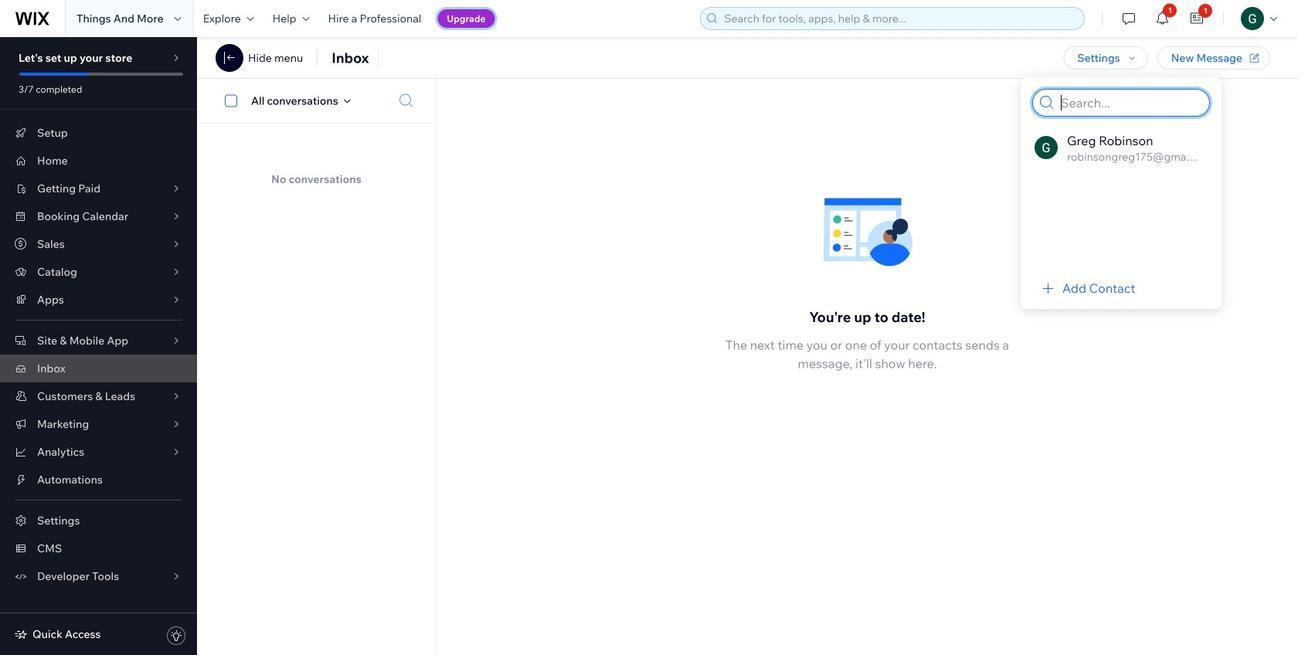 Task type: vqa. For each thing, say whether or not it's contained in the screenshot.
the rightmost site.
no



Task type: locate. For each thing, give the bounding box(es) containing it.
None checkbox
[[216, 92, 251, 110]]

Search... field
[[1057, 90, 1205, 116]]

sidebar element
[[0, 37, 197, 656]]



Task type: describe. For each thing, give the bounding box(es) containing it.
greg robinson image
[[1035, 136, 1058, 159]]

Search for tools, apps, help & more... field
[[720, 8, 1080, 29]]



